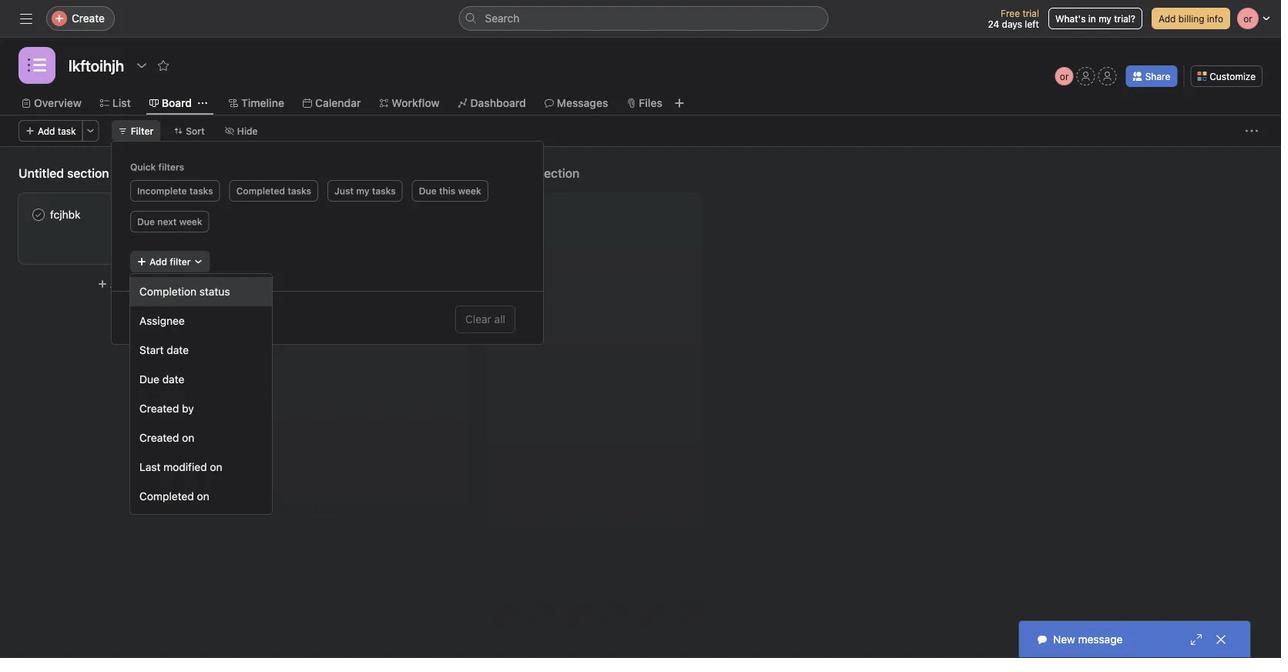 Task type: locate. For each thing, give the bounding box(es) containing it.
add task down the "overview"
[[38, 126, 76, 136]]

0 horizontal spatial add task
[[38, 126, 76, 136]]

list
[[112, 97, 131, 109]]

on down by
[[182, 432, 194, 445]]

just my tasks
[[335, 186, 396, 196]]

due this week button
[[412, 180, 488, 202]]

add down overview link
[[38, 126, 55, 136]]

2 tasks from the left
[[288, 186, 311, 196]]

created left by
[[139, 403, 179, 415]]

1 tasks from the left
[[189, 186, 213, 196]]

0 vertical spatial week
[[458, 186, 481, 196]]

1 vertical spatial task
[[133, 278, 155, 290]]

week right next
[[179, 217, 202, 227]]

due this week
[[419, 186, 481, 196]]

assignee
[[139, 315, 185, 327]]

1 horizontal spatial tasks
[[288, 186, 311, 196]]

add section
[[512, 166, 580, 181]]

sort
[[186, 126, 205, 136]]

1 vertical spatial due
[[137, 217, 155, 227]]

2 created from the top
[[139, 432, 179, 445]]

files
[[639, 97, 663, 109]]

None text field
[[65, 52, 128, 79]]

timeline
[[241, 97, 284, 109]]

due next week
[[137, 217, 202, 227]]

workflow link
[[379, 95, 440, 112]]

task for first add task button from the bottom of the page
[[133, 278, 155, 290]]

tasks down add task image
[[189, 186, 213, 196]]

1 horizontal spatial week
[[458, 186, 481, 196]]

tasks for completed tasks
[[288, 186, 311, 196]]

0 horizontal spatial my
[[356, 186, 370, 196]]

add task button down the add filter
[[18, 270, 234, 298]]

date for due date
[[162, 373, 184, 386]]

free trial 24 days left
[[988, 8, 1039, 29]]

due down add task icon
[[419, 186, 437, 196]]

tab actions image
[[198, 99, 207, 108]]

calendar
[[315, 97, 361, 109]]

completed
[[236, 186, 285, 196], [139, 490, 194, 503]]

1 horizontal spatial task
[[133, 278, 155, 290]]

week right this
[[458, 186, 481, 196]]

task
[[58, 126, 76, 136], [133, 278, 155, 290]]

dashboard
[[470, 97, 526, 109]]

0 vertical spatial date
[[167, 344, 189, 357]]

completed tasks button
[[229, 180, 318, 202]]

on
[[182, 432, 194, 445], [210, 461, 222, 474], [197, 490, 209, 503]]

0 horizontal spatial task
[[58, 126, 76, 136]]

quick filters
[[130, 162, 184, 173]]

task left more actions image
[[58, 126, 76, 136]]

my right just
[[356, 186, 370, 196]]

1 created from the top
[[139, 403, 179, 415]]

create
[[72, 12, 105, 25]]

0 horizontal spatial on
[[182, 432, 194, 445]]

task down the add filter
[[133, 278, 155, 290]]

my right in
[[1099, 13, 1112, 24]]

add
[[1159, 13, 1176, 24], [38, 126, 55, 136], [512, 166, 535, 181], [149, 257, 167, 267], [110, 278, 130, 290]]

week
[[458, 186, 481, 196], [179, 217, 202, 227]]

quick
[[130, 162, 156, 173]]

add task image
[[427, 167, 439, 180]]

tasks
[[189, 186, 213, 196], [288, 186, 311, 196], [372, 186, 396, 196]]

1 vertical spatial on
[[210, 461, 222, 474]]

add for first add task button from the bottom of the page
[[110, 278, 130, 290]]

add task button
[[18, 120, 83, 142], [18, 270, 234, 298]]

overview link
[[22, 95, 82, 112]]

add task down the add filter
[[110, 278, 155, 290]]

what's
[[1056, 13, 1086, 24]]

timeline link
[[229, 95, 284, 112]]

add to starred image
[[157, 59, 170, 72]]

left
[[1025, 18, 1039, 29]]

add inside popup button
[[149, 257, 167, 267]]

on right modified
[[210, 461, 222, 474]]

1 vertical spatial my
[[356, 186, 370, 196]]

1 vertical spatial date
[[162, 373, 184, 386]]

add tab image
[[673, 97, 686, 109]]

0 horizontal spatial completed
[[139, 490, 194, 503]]

by
[[182, 403, 194, 415]]

next
[[157, 217, 177, 227]]

created
[[139, 403, 179, 415], [139, 432, 179, 445]]

0 vertical spatial due
[[419, 186, 437, 196]]

1 horizontal spatial on
[[197, 490, 209, 503]]

1 horizontal spatial completed
[[236, 186, 285, 196]]

due left next
[[137, 217, 155, 227]]

search list box
[[459, 6, 829, 31]]

date up created by
[[162, 373, 184, 386]]

created by
[[139, 403, 194, 415]]

add left filter
[[149, 257, 167, 267]]

overview
[[34, 97, 82, 109]]

tasks for incomplete tasks
[[189, 186, 213, 196]]

completed down the last modified on
[[139, 490, 194, 503]]

Completed checkbox
[[29, 206, 48, 224]]

this
[[439, 186, 456, 196]]

0 horizontal spatial tasks
[[189, 186, 213, 196]]

or
[[1060, 71, 1069, 82]]

add billing info
[[1159, 13, 1224, 24]]

add task button down overview link
[[18, 120, 83, 142]]

date right start
[[167, 344, 189, 357]]

add left the billing
[[1159, 13, 1176, 24]]

due next week button
[[130, 211, 209, 233]]

completed down khvjgfjh
[[236, 186, 285, 196]]

start
[[139, 344, 164, 357]]

0 vertical spatial completed
[[236, 186, 285, 196]]

start date
[[139, 344, 189, 357]]

2 vertical spatial on
[[197, 490, 209, 503]]

0 horizontal spatial week
[[179, 217, 202, 227]]

files link
[[627, 95, 663, 112]]

0 vertical spatial add task button
[[18, 120, 83, 142]]

hide button
[[218, 120, 265, 142]]

on down modified
[[197, 490, 209, 503]]

share
[[1145, 71, 1171, 82]]

1 vertical spatial add task button
[[18, 270, 234, 298]]

trial
[[1023, 8, 1039, 18]]

completed inside button
[[236, 186, 285, 196]]

0 vertical spatial my
[[1099, 13, 1112, 24]]

due down start
[[139, 373, 159, 386]]

1 vertical spatial created
[[139, 432, 179, 445]]

24
[[988, 18, 999, 29]]

incomplete tasks
[[137, 186, 213, 196]]

1 vertical spatial add task
[[110, 278, 155, 290]]

0 vertical spatial add task
[[38, 126, 76, 136]]

2 vertical spatial due
[[139, 373, 159, 386]]

add task
[[38, 126, 76, 136], [110, 278, 155, 290]]

add for 2nd add task button from the bottom
[[38, 126, 55, 136]]

1 horizontal spatial add task
[[110, 278, 155, 290]]

clear
[[465, 313, 491, 326]]

tasks down khvjgfjh
[[288, 186, 311, 196]]

messages link
[[545, 95, 608, 112]]

hide
[[237, 126, 258, 136]]

3 tasks from the left
[[372, 186, 396, 196]]

show options image
[[136, 59, 148, 72]]

what's in my trial?
[[1056, 13, 1136, 24]]

list image
[[28, 56, 46, 75]]

add task for 2nd add task button from the bottom
[[38, 126, 76, 136]]

completed tasks
[[236, 186, 311, 196]]

or button
[[1055, 67, 1074, 86]]

add left section
[[512, 166, 535, 181]]

filters
[[158, 162, 184, 173]]

1 vertical spatial week
[[179, 217, 202, 227]]

0 vertical spatial on
[[182, 432, 194, 445]]

info
[[1207, 13, 1224, 24]]

due
[[419, 186, 437, 196], [137, 217, 155, 227], [139, 373, 159, 386]]

add filter
[[149, 257, 191, 267]]

completion status
[[139, 285, 230, 298]]

0 vertical spatial task
[[58, 126, 76, 136]]

board link
[[149, 95, 192, 112]]

billing
[[1179, 13, 1205, 24]]

week for due next week
[[179, 217, 202, 227]]

1 vertical spatial completed
[[139, 490, 194, 503]]

2 horizontal spatial tasks
[[372, 186, 396, 196]]

sort button
[[167, 120, 212, 142]]

0 vertical spatial created
[[139, 403, 179, 415]]

tasks right just
[[372, 186, 396, 196]]

created down created by
[[139, 432, 179, 445]]

add left completion
[[110, 278, 130, 290]]



Task type: describe. For each thing, give the bounding box(es) containing it.
what's in my trial? button
[[1049, 8, 1143, 29]]

list link
[[100, 95, 131, 112]]

customize
[[1210, 71, 1256, 82]]

just
[[335, 186, 354, 196]]

customize button
[[1191, 65, 1263, 87]]

in
[[1089, 13, 1096, 24]]

last
[[139, 461, 161, 474]]

completion
[[139, 285, 197, 298]]

filter button
[[111, 120, 160, 142]]

completed for completed tasks
[[236, 186, 285, 196]]

date for start date
[[167, 344, 189, 357]]

share button
[[1126, 65, 1178, 87]]

more actions image
[[1246, 125, 1258, 137]]

messages
[[557, 97, 608, 109]]

completion status menu item
[[130, 277, 272, 307]]

last modified on
[[139, 461, 222, 474]]

free
[[1001, 8, 1020, 18]]

calendar link
[[303, 95, 361, 112]]

add task for first add task button from the bottom of the page
[[110, 278, 155, 290]]

search button
[[459, 6, 829, 31]]

due for due date
[[139, 373, 159, 386]]

week for due this week
[[458, 186, 481, 196]]

days
[[1002, 18, 1022, 29]]

workflow
[[392, 97, 440, 109]]

created on
[[139, 432, 194, 445]]

modified
[[164, 461, 207, 474]]

clear all
[[465, 313, 505, 326]]

expand sidebar image
[[20, 12, 32, 25]]

incomplete
[[137, 186, 187, 196]]

add billing info button
[[1152, 8, 1230, 29]]

completed for completed on
[[139, 490, 194, 503]]

clear all button
[[455, 306, 515, 334]]

created for created by
[[139, 403, 179, 415]]

status
[[199, 285, 230, 298]]

new message
[[1053, 634, 1123, 646]]

add section button
[[487, 159, 586, 187]]

all
[[494, 313, 505, 326]]

incomplete tasks button
[[130, 180, 220, 202]]

completed on
[[139, 490, 209, 503]]

on for completed on
[[197, 490, 209, 503]]

close image
[[1215, 634, 1227, 646]]

board
[[162, 97, 192, 109]]

more actions image
[[86, 126, 95, 136]]

trial?
[[1114, 13, 1136, 24]]

completed image
[[29, 206, 48, 224]]

add task image
[[193, 167, 205, 180]]

dashboard link
[[458, 95, 526, 112]]

filter
[[170, 257, 191, 267]]

add for add filter popup button
[[149, 257, 167, 267]]

just my tasks button
[[328, 180, 403, 202]]

1 horizontal spatial my
[[1099, 13, 1112, 24]]

on for created on
[[182, 432, 194, 445]]

add filter button
[[130, 251, 210, 273]]

task for 2nd add task button from the bottom
[[58, 126, 76, 136]]

filter
[[131, 126, 154, 136]]

due for due this week
[[419, 186, 437, 196]]

fcjhbk
[[50, 208, 81, 221]]

2 horizontal spatial on
[[210, 461, 222, 474]]

due date
[[139, 373, 184, 386]]

created for created on
[[139, 432, 179, 445]]

untitled section
[[18, 166, 109, 181]]

2 add task button from the top
[[18, 270, 234, 298]]

create button
[[46, 6, 115, 31]]

1 add task button from the top
[[18, 120, 83, 142]]

add inside button
[[1159, 13, 1176, 24]]

expand new message image
[[1190, 634, 1203, 646]]

due for due next week
[[137, 217, 155, 227]]

section
[[538, 166, 580, 181]]

khvjgfjh
[[253, 166, 298, 181]]

search
[[485, 12, 520, 25]]



Task type: vqa. For each thing, say whether or not it's contained in the screenshot.
Add task… "button" in the 'header examples' tree grid
no



